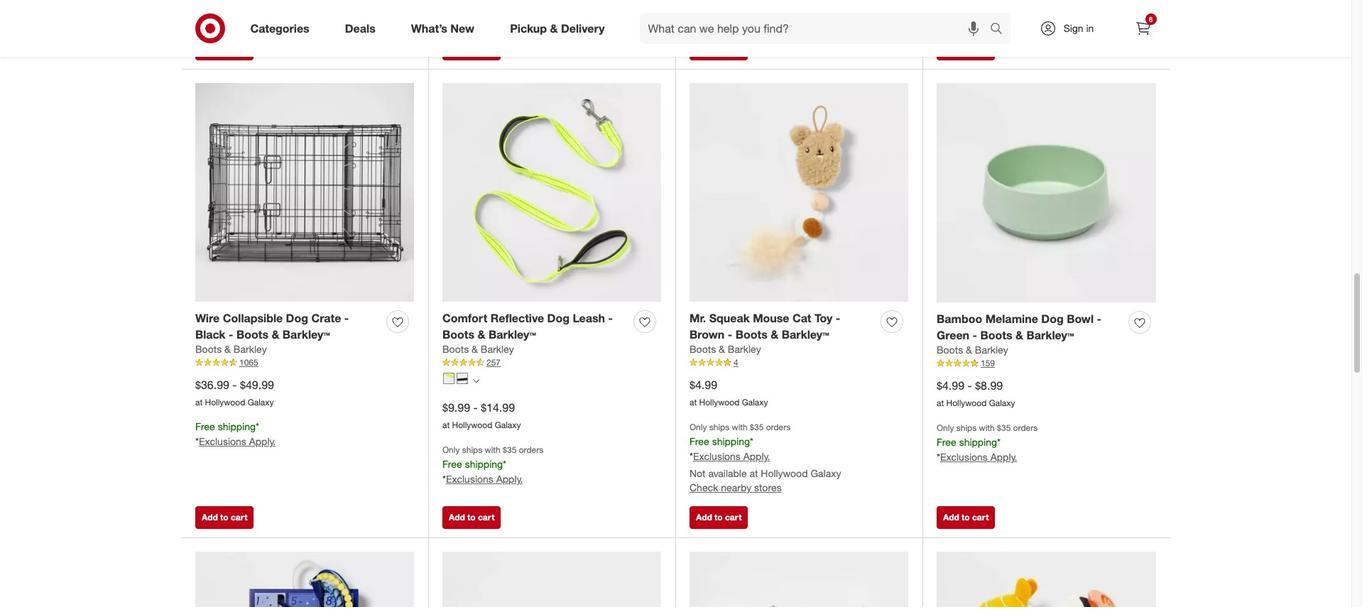 Task type: locate. For each thing, give the bounding box(es) containing it.
1 vertical spatial check
[[690, 482, 718, 494]]

$4.99 inside "$4.99 at hollywood galaxy"
[[690, 378, 717, 392]]

search
[[983, 22, 1017, 37]]

free for mr. squeak mouse cat toy - brown - boots & barkley™
[[690, 436, 709, 448]]

squeak
[[709, 311, 750, 325]]

orders
[[766, 422, 791, 433], [1013, 423, 1038, 433], [519, 445, 543, 455]]

barkley™ up '159' link
[[1026, 328, 1074, 342]]

dog left "crate"
[[286, 311, 308, 325]]

2 horizontal spatial $35
[[997, 423, 1011, 433]]

$35 down "$4.99 at hollywood galaxy"
[[750, 422, 764, 433]]

shipping down the $4.99 - $8.99 at hollywood galaxy
[[959, 436, 997, 448]]

0 horizontal spatial check nearby stores button
[[690, 481, 782, 495]]

2 horizontal spatial with
[[979, 423, 995, 433]]

only for $4.99 - $8.99
[[937, 423, 954, 433]]

brown
[[690, 327, 725, 341]]

barkley™ down reflective
[[489, 327, 536, 341]]

galaxy inside only ships with $35 orders free shipping * * exclusions apply. not available at hollywood galaxy check nearby stores
[[811, 467, 841, 479]]

nearby inside only ships with $35 orders free shipping * * exclusions apply. not available at hollywood galaxy check nearby stores
[[721, 482, 751, 494]]

$4.99 inside the $4.99 - $8.99 at hollywood galaxy
[[937, 379, 964, 393]]

2 horizontal spatial dog
[[1041, 312, 1064, 326]]

dog inside wire collapsible dog crate - black - boots & barkley™
[[286, 311, 308, 325]]

apply.
[[249, 435, 276, 447], [743, 450, 770, 462], [990, 451, 1017, 463], [496, 473, 523, 485]]

1 horizontal spatial $35
[[750, 422, 764, 433]]

boots down collapsible
[[236, 327, 268, 341]]

2 horizontal spatial ships
[[956, 423, 977, 433]]

exclusions down $36.99 - $49.99 at hollywood galaxy
[[199, 435, 246, 447]]

comfort reflective dog leash - boots & barkley™ link
[[442, 310, 628, 343]]

only ships with $35 orders free shipping * * exclusions apply. down the $4.99 - $8.99 at hollywood galaxy
[[937, 423, 1038, 463]]

shipping
[[218, 421, 256, 433], [712, 436, 750, 448], [959, 436, 997, 448], [465, 458, 503, 470]]

orders down $9.99 - $14.99 at hollywood galaxy
[[519, 445, 543, 455]]

0 horizontal spatial $35
[[503, 445, 517, 455]]

only ships with $35 orders free shipping * * exclusions apply. for $8.99
[[937, 423, 1038, 463]]

hollywood down $8.99
[[946, 398, 987, 409]]

1 horizontal spatial ships
[[709, 422, 729, 433]]

exclusions apply. button down the $4.99 - $8.99 at hollywood galaxy
[[940, 450, 1017, 465]]

barkley™
[[283, 327, 330, 341], [489, 327, 536, 341], [782, 327, 829, 341], [1026, 328, 1074, 342]]

exclusions down $9.99 - $14.99 at hollywood galaxy
[[446, 473, 493, 485]]

boots & barkley up 257
[[442, 343, 514, 355]]

1 horizontal spatial only
[[690, 422, 707, 433]]

exclusions inside only ships with $35 orders free shipping * * exclusions apply. not available at hollywood galaxy check nearby stores
[[693, 450, 741, 462]]

add
[[202, 43, 218, 54], [696, 43, 712, 54], [943, 43, 959, 54], [202, 512, 218, 522], [449, 512, 465, 522], [696, 512, 712, 522], [943, 512, 959, 522]]

$49.99
[[240, 378, 274, 392]]

barkley™ down "crate"
[[283, 327, 330, 341]]

ships
[[709, 422, 729, 433], [956, 423, 977, 433], [462, 445, 482, 455]]

what's new
[[411, 21, 474, 35]]

at inside the $4.99 - $8.99 at hollywood galaxy
[[937, 398, 944, 409]]

barkley up 257
[[481, 343, 514, 355]]

only down $9.99 at the left bottom of the page
[[442, 445, 460, 455]]

0 horizontal spatial orders
[[519, 445, 543, 455]]

hollywood down 4
[[699, 397, 739, 408]]

free shipping * * exclusions apply.
[[195, 421, 276, 447]]

at inside $36.99 - $49.99 at hollywood galaxy
[[195, 397, 203, 408]]

sign in
[[1064, 22, 1094, 34]]

galaxy for comfort reflective dog leash - boots & barkley™
[[495, 420, 521, 431]]

exclusions
[[199, 435, 246, 447], [693, 450, 741, 462], [940, 451, 988, 463], [446, 473, 493, 485]]

apply. for bamboo melamine dog bowl - green - boots & barkley™
[[990, 451, 1017, 463]]

exclusions apply. button up available
[[693, 450, 770, 464]]

1 vertical spatial nearby
[[721, 482, 751, 494]]

add to cart
[[202, 43, 247, 54], [696, 43, 742, 54], [943, 43, 989, 54], [202, 512, 247, 522], [449, 512, 495, 522], [696, 512, 742, 522], [943, 512, 989, 522]]

- right $9.99 at the left bottom of the page
[[473, 401, 478, 415]]

1 horizontal spatial with
[[732, 422, 748, 433]]

1 horizontal spatial $4.99
[[937, 379, 964, 393]]

0 horizontal spatial with
[[485, 445, 500, 455]]

apply. down $36.99 - $49.99 at hollywood galaxy
[[249, 435, 276, 447]]

boots & barkley up 4
[[690, 343, 761, 355]]

barkley up 159
[[975, 344, 1008, 356]]

at down $9.99 at the left bottom of the page
[[442, 420, 450, 431]]

free inside only ships with $35 orders free shipping * * exclusions apply. not available at hollywood galaxy check nearby stores
[[690, 436, 709, 448]]

free inside the free shipping * * exclusions apply.
[[195, 421, 215, 433]]

1 horizontal spatial orders
[[766, 422, 791, 433]]

0 horizontal spatial nearby
[[721, 482, 751, 494]]

check nearby stores
[[937, 13, 1029, 25]]

- inside $36.99 - $49.99 at hollywood galaxy
[[232, 378, 237, 392]]

$4.99 for $4.99
[[690, 378, 717, 392]]

comfort reflective dog leash - boots & barkley™ image
[[442, 83, 661, 302], [442, 83, 661, 302]]

boots & barkley link for squeak
[[690, 343, 761, 357]]

shipping down $36.99 - $49.99 at hollywood galaxy
[[218, 421, 256, 433]]

4 link
[[690, 357, 908, 369]]

check nearby stores button
[[937, 12, 1029, 26], [690, 481, 782, 495]]

exclusions down the $4.99 - $8.99 at hollywood galaxy
[[940, 451, 988, 463]]

$35
[[750, 422, 764, 433], [997, 423, 1011, 433], [503, 445, 517, 455]]

0 vertical spatial check
[[937, 13, 965, 25]]

- right bowl
[[1097, 312, 1101, 326]]

yellow image
[[443, 373, 454, 384]]

exclusions up available
[[693, 450, 741, 462]]

barkley up 1065
[[234, 343, 267, 355]]

& down mouse
[[771, 327, 778, 341]]

shipping for mr. squeak mouse cat toy - brown - boots & barkley™
[[712, 436, 750, 448]]

stores inside only ships with $35 orders free shipping * * exclusions apply. not available at hollywood galaxy check nearby stores
[[754, 482, 782, 494]]

at right available
[[750, 467, 758, 479]]

159
[[981, 358, 995, 369]]

hollywood right available
[[761, 467, 808, 479]]

add to cart button
[[195, 37, 254, 60], [690, 37, 748, 60], [937, 37, 995, 60], [195, 506, 254, 529], [442, 506, 501, 529], [690, 506, 748, 529], [937, 506, 995, 529]]

$35 for $8.99
[[997, 423, 1011, 433]]

nearby
[[968, 13, 999, 25], [721, 482, 751, 494]]

in
[[1086, 22, 1094, 34]]

mr. squeak mouse cat toy - brown - boots & barkley™ image
[[690, 83, 908, 302], [690, 83, 908, 302]]

- left $8.99
[[968, 379, 972, 393]]

& up all colors element
[[472, 343, 478, 355]]

barkley™ down cat
[[782, 327, 829, 341]]

orders for $14.99
[[519, 445, 543, 455]]

at down $36.99
[[195, 397, 203, 408]]

1065 link
[[195, 357, 414, 369]]

1 horizontal spatial check nearby stores button
[[937, 12, 1029, 26]]

- right $36.99
[[232, 378, 237, 392]]

$4.99 at hollywood galaxy
[[690, 378, 768, 408]]

at down green on the right bottom of page
[[937, 398, 944, 409]]

only ships with $35 orders free shipping * * exclusions apply.
[[937, 423, 1038, 463], [442, 445, 543, 485]]

$36.99
[[195, 378, 229, 392]]

cart
[[231, 43, 247, 54], [725, 43, 742, 54], [972, 43, 989, 54], [231, 512, 247, 522], [478, 512, 495, 522], [725, 512, 742, 522], [972, 512, 989, 522]]

melamine
[[985, 312, 1038, 326]]

free down $36.99
[[195, 421, 215, 433]]

at for comfort reflective dog leash - boots & barkley™
[[442, 420, 450, 431]]

dog left leash
[[547, 311, 570, 325]]

apply. down $9.99 - $14.99 at hollywood galaxy
[[496, 473, 523, 485]]

boots & barkley link up 1065
[[195, 343, 267, 357]]

orders down "$4.99 at hollywood galaxy"
[[766, 422, 791, 433]]

sign in link
[[1027, 13, 1116, 44]]

dog
[[286, 311, 308, 325], [547, 311, 570, 325], [1041, 312, 1064, 326]]

bamboo melamine dog bowl - green - boots & barkley™ image
[[937, 83, 1156, 303], [937, 83, 1156, 303]]

only inside only ships with $35 orders free shipping * * exclusions apply. not available at hollywood galaxy check nearby stores
[[690, 422, 707, 433]]

boots
[[236, 327, 268, 341], [442, 327, 474, 341], [736, 327, 768, 341], [980, 328, 1012, 342], [195, 343, 222, 355], [442, 343, 469, 355], [690, 343, 716, 355], [937, 344, 963, 356]]

& down collapsible
[[272, 327, 279, 341]]

ships for hollywood
[[709, 422, 729, 433]]

&
[[550, 21, 558, 35], [272, 327, 279, 341], [478, 327, 485, 341], [771, 327, 778, 341], [1015, 328, 1023, 342], [224, 343, 231, 355], [472, 343, 478, 355], [719, 343, 725, 355], [966, 344, 972, 356]]

at down brown
[[690, 397, 697, 408]]

0 horizontal spatial check
[[690, 482, 718, 494]]

257 link
[[442, 357, 661, 369]]

pickup & delivery link
[[498, 13, 622, 44]]

0 horizontal spatial $4.99
[[690, 378, 717, 392]]

& down 'black' on the bottom
[[224, 343, 231, 355]]

257
[[486, 357, 501, 368]]

galaxy inside $36.99 - $49.99 at hollywood galaxy
[[248, 397, 274, 408]]

exclusions apply. button
[[199, 435, 276, 449], [693, 450, 770, 464], [940, 450, 1017, 465], [446, 472, 523, 487]]

6 link
[[1127, 13, 1159, 44]]

apply. inside the free shipping * * exclusions apply.
[[249, 435, 276, 447]]

$8.99
[[975, 379, 1003, 393]]

0 horizontal spatial only
[[442, 445, 460, 455]]

bamboo
[[937, 312, 982, 326]]

boots & barkley link up 159
[[937, 343, 1008, 357]]

boots up black image
[[442, 343, 469, 355]]

hollywood for wire collapsible dog crate - black - boots & barkley™
[[205, 397, 245, 408]]

check down not
[[690, 482, 718, 494]]

boots & barkley up 159
[[937, 344, 1008, 356]]

boots down melamine
[[980, 328, 1012, 342]]

deals link
[[333, 13, 393, 44]]

exclusions for bamboo melamine dog bowl - green - boots & barkley™
[[940, 451, 988, 463]]

What can we help you find? suggestions appear below search field
[[640, 13, 993, 44]]

with inside only ships with $35 orders free shipping * * exclusions apply. not available at hollywood galaxy check nearby stores
[[732, 422, 748, 433]]

1 horizontal spatial dog
[[547, 311, 570, 325]]

wire collapsible dog crate - black - boots & barkley™ link
[[195, 310, 381, 343]]

check
[[937, 13, 965, 25], [690, 482, 718, 494]]

boots & barkley
[[195, 343, 267, 355], [442, 343, 514, 355], [690, 343, 761, 355], [937, 344, 1008, 356]]

at for bamboo melamine dog bowl - green - boots & barkley™
[[937, 398, 944, 409]]

at inside $9.99 - $14.99 at hollywood galaxy
[[442, 420, 450, 431]]

smiling sushi flush cat toy - 4pk - boots & barkley™ image
[[937, 552, 1156, 607], [937, 552, 1156, 607]]

boots & barkley for squeak
[[690, 343, 761, 355]]

wire
[[195, 311, 220, 325]]

hollywood inside $9.99 - $14.99 at hollywood galaxy
[[452, 420, 492, 431]]

only ships with $35 orders free shipping * * exclusions apply. not available at hollywood galaxy check nearby stores
[[690, 422, 841, 494]]

with down $9.99 - $14.99 at hollywood galaxy
[[485, 445, 500, 455]]

shipping up available
[[712, 436, 750, 448]]

0 horizontal spatial dog
[[286, 311, 308, 325]]

at
[[195, 397, 203, 408], [690, 397, 697, 408], [937, 398, 944, 409], [442, 420, 450, 431], [750, 467, 758, 479]]

with down the $4.99 - $8.99 at hollywood galaxy
[[979, 423, 995, 433]]

boots & barkley link for melamine
[[937, 343, 1008, 357]]

$35 inside only ships with $35 orders free shipping * * exclusions apply. not available at hollywood galaxy check nearby stores
[[750, 422, 764, 433]]

free up not
[[690, 436, 709, 448]]

hollywood inside the $4.99 - $8.99 at hollywood galaxy
[[946, 398, 987, 409]]

- inside $9.99 - $14.99 at hollywood galaxy
[[473, 401, 478, 415]]

dog inside the comfort reflective dog leash - boots & barkley™
[[547, 311, 570, 325]]

galaxy inside $9.99 - $14.99 at hollywood galaxy
[[495, 420, 521, 431]]

apply. down the $4.99 - $8.99 at hollywood galaxy
[[990, 451, 1017, 463]]

$4.99 left $8.99
[[937, 379, 964, 393]]

2 horizontal spatial only
[[937, 423, 954, 433]]

apply. inside only ships with $35 orders free shipping * * exclusions apply. not available at hollywood galaxy check nearby stores
[[743, 450, 770, 462]]

0 vertical spatial check nearby stores button
[[937, 12, 1029, 26]]

ships down "$4.99 at hollywood galaxy"
[[709, 422, 729, 433]]

$35 down the $4.99 - $8.99 at hollywood galaxy
[[997, 423, 1011, 433]]

*
[[256, 421, 259, 433], [195, 435, 199, 447], [750, 436, 753, 448], [997, 436, 1001, 448], [690, 450, 693, 462], [937, 451, 940, 463], [503, 458, 506, 470], [442, 473, 446, 485]]

galaxy inside the $4.99 - $8.99 at hollywood galaxy
[[989, 398, 1015, 409]]

boots & barkley link
[[195, 343, 267, 357], [442, 343, 514, 357], [690, 343, 761, 357], [937, 343, 1008, 357]]

1 horizontal spatial check
[[937, 13, 965, 25]]

ships down the $4.99 - $8.99 at hollywood galaxy
[[956, 423, 977, 433]]

2 horizontal spatial orders
[[1013, 423, 1038, 433]]

at for wire collapsible dog crate - black - boots & barkley™
[[195, 397, 203, 408]]

boots down comfort
[[442, 327, 474, 341]]

-
[[344, 311, 349, 325], [608, 311, 613, 325], [836, 311, 840, 325], [1097, 312, 1101, 326], [229, 327, 233, 341], [728, 327, 732, 341], [973, 328, 977, 342], [232, 378, 237, 392], [968, 379, 972, 393], [473, 401, 478, 415]]

mr. squeak mouse cat toy - brown - boots & barkley™ link
[[690, 310, 875, 343]]

mr.
[[690, 311, 706, 325]]

crate
[[311, 311, 341, 325]]

orders down the $4.99 - $8.99 at hollywood galaxy
[[1013, 423, 1038, 433]]

$4.99 down brown
[[690, 378, 717, 392]]

apply. for mr. squeak mouse cat toy - brown - boots & barkley™
[[743, 450, 770, 462]]

shipping down $9.99 - $14.99 at hollywood galaxy
[[465, 458, 503, 470]]

0 horizontal spatial only ships with $35 orders free shipping * * exclusions apply.
[[442, 445, 543, 485]]

with for hollywood
[[732, 422, 748, 433]]

only down the $4.99 - $8.99 at hollywood galaxy
[[937, 423, 954, 433]]

$4.99
[[690, 378, 717, 392], [937, 379, 964, 393]]

boots & barkley up 1065
[[195, 343, 267, 355]]

dog inside bamboo melamine dog bowl - green - boots & barkley™
[[1041, 312, 1064, 326]]

free down the $4.99 - $8.99 at hollywood galaxy
[[937, 436, 956, 448]]

boots inside wire collapsible dog crate - black - boots & barkley™
[[236, 327, 268, 341]]

orders inside only ships with $35 orders free shipping * * exclusions apply. not available at hollywood galaxy check nearby stores
[[766, 422, 791, 433]]

green
[[937, 328, 969, 342]]

bowl
[[1067, 312, 1094, 326]]

dog for leash
[[547, 311, 570, 325]]

barkley for squeak
[[728, 343, 761, 355]]

not
[[690, 467, 706, 479]]

1 horizontal spatial nearby
[[968, 13, 999, 25]]

pickup
[[510, 21, 547, 35]]

& right pickup
[[550, 21, 558, 35]]

ships inside only ships with $35 orders free shipping * * exclusions apply. not available at hollywood galaxy check nearby stores
[[709, 422, 729, 433]]

$9.99
[[442, 401, 470, 415]]

galaxy
[[248, 397, 274, 408], [742, 397, 768, 408], [989, 398, 1015, 409], [495, 420, 521, 431], [811, 467, 841, 479]]

1 horizontal spatial stores
[[1001, 13, 1029, 25]]

boots & barkley link up 4
[[690, 343, 761, 357]]

& inside the comfort reflective dog leash - boots & barkley™
[[478, 327, 485, 341]]

apply. up available
[[743, 450, 770, 462]]

free down $9.99 at the left bottom of the page
[[442, 458, 462, 470]]

$35 down $14.99
[[503, 445, 517, 455]]

hollywood inside "$4.99 at hollywood galaxy"
[[699, 397, 739, 408]]

hollywood down $9.99 at the left bottom of the page
[[452, 420, 492, 431]]

barkley
[[234, 343, 267, 355], [481, 343, 514, 355], [728, 343, 761, 355], [975, 344, 1008, 356]]

- inside the comfort reflective dog leash - boots & barkley™
[[608, 311, 613, 325]]

- right leash
[[608, 311, 613, 325]]

black
[[195, 327, 226, 341]]

stores
[[1001, 13, 1029, 25], [754, 482, 782, 494]]

0 vertical spatial stores
[[1001, 13, 1029, 25]]

& inside mr. squeak mouse cat toy - brown - boots & barkley™
[[771, 327, 778, 341]]

birthday celebration cat toy set - 4pk - boots & barkley™ image
[[690, 552, 908, 607], [690, 552, 908, 607]]

wire collapsible dog crate - black - boots & barkley™ image
[[195, 83, 414, 302], [195, 83, 414, 302]]

what's new link
[[399, 13, 492, 44]]

hollywood down $36.99
[[205, 397, 245, 408]]

& down comfort
[[478, 327, 485, 341]]

barkley up 4
[[728, 343, 761, 355]]

free
[[195, 421, 215, 433], [690, 436, 709, 448], [937, 436, 956, 448], [442, 458, 462, 470]]

check left search
[[937, 13, 965, 25]]

only for $4.99
[[690, 422, 707, 433]]

boots & barkley link up 257
[[442, 343, 514, 357]]

collapsible
[[223, 311, 283, 325]]

only down "$4.99 at hollywood galaxy"
[[690, 422, 707, 433]]

hollywood for comfort reflective dog leash - boots & barkley™
[[452, 420, 492, 431]]

shipping inside only ships with $35 orders free shipping * * exclusions apply. not available at hollywood galaxy check nearby stores
[[712, 436, 750, 448]]

to
[[220, 43, 228, 54], [714, 43, 723, 54], [962, 43, 970, 54], [220, 512, 228, 522], [467, 512, 476, 522], [714, 512, 723, 522], [962, 512, 970, 522]]

with
[[732, 422, 748, 433], [979, 423, 995, 433], [485, 445, 500, 455]]

dog left bowl
[[1041, 312, 1064, 326]]

boots down mouse
[[736, 327, 768, 341]]

barkley for reflective
[[481, 343, 514, 355]]

with down "$4.99 at hollywood galaxy"
[[732, 422, 748, 433]]

ships for $8.99
[[956, 423, 977, 433]]

boots & barkley for collapsible
[[195, 343, 267, 355]]

ships for $14.99
[[462, 445, 482, 455]]

hollywood
[[205, 397, 245, 408], [699, 397, 739, 408], [946, 398, 987, 409], [452, 420, 492, 431], [761, 467, 808, 479]]

0 vertical spatial nearby
[[968, 13, 999, 25]]

hanukkah 8 days of cat toys - 8ct - boots & barkley™ image
[[195, 552, 414, 607], [195, 552, 414, 607]]

galaxy for wire collapsible dog crate - black - boots & barkley™
[[248, 397, 274, 408]]

wire collapsible dog crate - black - boots & barkley™
[[195, 311, 349, 341]]

& down melamine
[[1015, 328, 1023, 342]]

only ships with $35 orders free shipping * * exclusions apply. down $9.99 - $14.99 at hollywood galaxy
[[442, 445, 543, 485]]

traditional pillow dog bed - xl - boots & barkley™ image
[[442, 552, 661, 607], [442, 552, 661, 607]]

0 horizontal spatial stores
[[754, 482, 782, 494]]

0 horizontal spatial ships
[[462, 445, 482, 455]]

apply. for comfort reflective dog leash - boots & barkley™
[[496, 473, 523, 485]]

& inside pickup & delivery link
[[550, 21, 558, 35]]

hollywood inside $36.99 - $49.99 at hollywood galaxy
[[205, 397, 245, 408]]

only
[[690, 422, 707, 433], [937, 423, 954, 433], [442, 445, 460, 455]]

barkley™ inside mr. squeak mouse cat toy - brown - boots & barkley™
[[782, 327, 829, 341]]

1 vertical spatial stores
[[754, 482, 782, 494]]

new
[[450, 21, 474, 35]]

ships down $9.99 - $14.99 at hollywood galaxy
[[462, 445, 482, 455]]

1 horizontal spatial only ships with $35 orders free shipping * * exclusions apply.
[[937, 423, 1038, 463]]

toy
[[814, 311, 833, 325]]



Task type: vqa. For each thing, say whether or not it's contained in the screenshot.
select inside the 20 Select Interactive Baby Toys*
no



Task type: describe. For each thing, give the bounding box(es) containing it.
reflective
[[491, 311, 544, 325]]

check inside button
[[937, 13, 965, 25]]

check inside only ships with $35 orders free shipping * * exclusions apply. not available at hollywood galaxy check nearby stores
[[690, 482, 718, 494]]

1 vertical spatial check nearby stores button
[[690, 481, 782, 495]]

at inside "$4.99 at hollywood galaxy"
[[690, 397, 697, 408]]

boots & barkley link for reflective
[[442, 343, 514, 357]]

only for $9.99 - $14.99
[[442, 445, 460, 455]]

& inside bamboo melamine dog bowl - green - boots & barkley™
[[1015, 328, 1023, 342]]

comfort
[[442, 311, 487, 325]]

exclusions for comfort reflective dog leash - boots & barkley™
[[446, 473, 493, 485]]

hollywood inside only ships with $35 orders free shipping * * exclusions apply. not available at hollywood galaxy check nearby stores
[[761, 467, 808, 479]]

mouse
[[753, 311, 789, 325]]

- down squeak
[[728, 327, 732, 341]]

at inside only ships with $35 orders free shipping * * exclusions apply. not available at hollywood galaxy check nearby stores
[[750, 467, 758, 479]]

& inside wire collapsible dog crate - black - boots & barkley™
[[272, 327, 279, 341]]

available
[[708, 467, 747, 479]]

exclusions inside the free shipping * * exclusions apply.
[[199, 435, 246, 447]]

boots down green on the right bottom of page
[[937, 344, 963, 356]]

cat
[[793, 311, 811, 325]]

boots & barkley for melamine
[[937, 344, 1008, 356]]

delivery
[[561, 21, 605, 35]]

boots & barkley link for collapsible
[[195, 343, 267, 357]]

what's
[[411, 21, 447, 35]]

galaxy inside "$4.99 at hollywood galaxy"
[[742, 397, 768, 408]]

deals
[[345, 21, 375, 35]]

boots inside the comfort reflective dog leash - boots & barkley™
[[442, 327, 474, 341]]

boots & barkley for reflective
[[442, 343, 514, 355]]

categories link
[[238, 13, 327, 44]]

all colors element
[[473, 376, 479, 385]]

with for $14.99
[[485, 445, 500, 455]]

hollywood for bamboo melamine dog bowl - green - boots & barkley™
[[946, 398, 987, 409]]

free for bamboo melamine dog bowl - green - boots & barkley™
[[937, 436, 956, 448]]

sign
[[1064, 22, 1083, 34]]

boots down brown
[[690, 343, 716, 355]]

boots inside mr. squeak mouse cat toy - brown - boots & barkley™
[[736, 327, 768, 341]]

categories
[[250, 21, 309, 35]]

$4.99 for $4.99 - $8.99
[[937, 379, 964, 393]]

with for $8.99
[[979, 423, 995, 433]]

shipping inside the free shipping * * exclusions apply.
[[218, 421, 256, 433]]

boots down 'black' on the bottom
[[195, 343, 222, 355]]

barkley for melamine
[[975, 344, 1008, 356]]

nearby inside "check nearby stores" button
[[968, 13, 999, 25]]

& down brown
[[719, 343, 725, 355]]

shipping for bamboo melamine dog bowl - green - boots & barkley™
[[959, 436, 997, 448]]

exclusions apply. button down $9.99 - $14.99 at hollywood galaxy
[[446, 472, 523, 487]]

all colors image
[[473, 378, 479, 384]]

$9.99 - $14.99 at hollywood galaxy
[[442, 401, 521, 431]]

orders for hollywood
[[766, 422, 791, 433]]

exclusions for mr. squeak mouse cat toy - brown - boots & barkley™
[[693, 450, 741, 462]]

- right toy
[[836, 311, 840, 325]]

boots inside bamboo melamine dog bowl - green - boots & barkley™
[[980, 328, 1012, 342]]

galaxy for bamboo melamine dog bowl - green - boots & barkley™
[[989, 398, 1015, 409]]

only ships with $35 orders free shipping * * exclusions apply. for $14.99
[[442, 445, 543, 485]]

exclusions apply. button down $36.99 - $49.99 at hollywood galaxy
[[199, 435, 276, 449]]

shipping for comfort reflective dog leash - boots & barkley™
[[465, 458, 503, 470]]

$4.99 - $8.99 at hollywood galaxy
[[937, 379, 1015, 409]]

barkley™ inside wire collapsible dog crate - black - boots & barkley™
[[283, 327, 330, 341]]

dog for bowl
[[1041, 312, 1064, 326]]

black image
[[457, 373, 468, 384]]

- right 'black' on the bottom
[[229, 327, 233, 341]]

159 link
[[937, 357, 1156, 370]]

$35 for hollywood
[[750, 422, 764, 433]]

4
[[734, 357, 738, 368]]

barkley™ inside the comfort reflective dog leash - boots & barkley™
[[489, 327, 536, 341]]

orders for $8.99
[[1013, 423, 1038, 433]]

bamboo melamine dog bowl - green - boots & barkley™ link
[[937, 311, 1123, 343]]

bamboo melamine dog bowl - green - boots & barkley™
[[937, 312, 1101, 342]]

leash
[[573, 311, 605, 325]]

barkley for collapsible
[[234, 343, 267, 355]]

free for comfort reflective dog leash - boots & barkley™
[[442, 458, 462, 470]]

1065
[[239, 357, 258, 368]]

pickup & delivery
[[510, 21, 605, 35]]

search button
[[983, 13, 1017, 47]]

$14.99
[[481, 401, 515, 415]]

$36.99 - $49.99 at hollywood galaxy
[[195, 378, 274, 408]]

dog for crate
[[286, 311, 308, 325]]

comfort reflective dog leash - boots & barkley™
[[442, 311, 613, 341]]

barkley™ inside bamboo melamine dog bowl - green - boots & barkley™
[[1026, 328, 1074, 342]]

- right "crate"
[[344, 311, 349, 325]]

mr. squeak mouse cat toy - brown - boots & barkley™
[[690, 311, 840, 341]]

- right green on the right bottom of page
[[973, 328, 977, 342]]

6
[[1149, 15, 1153, 23]]

$35 for $14.99
[[503, 445, 517, 455]]

& down green on the right bottom of page
[[966, 344, 972, 356]]

- inside the $4.99 - $8.99 at hollywood galaxy
[[968, 379, 972, 393]]



